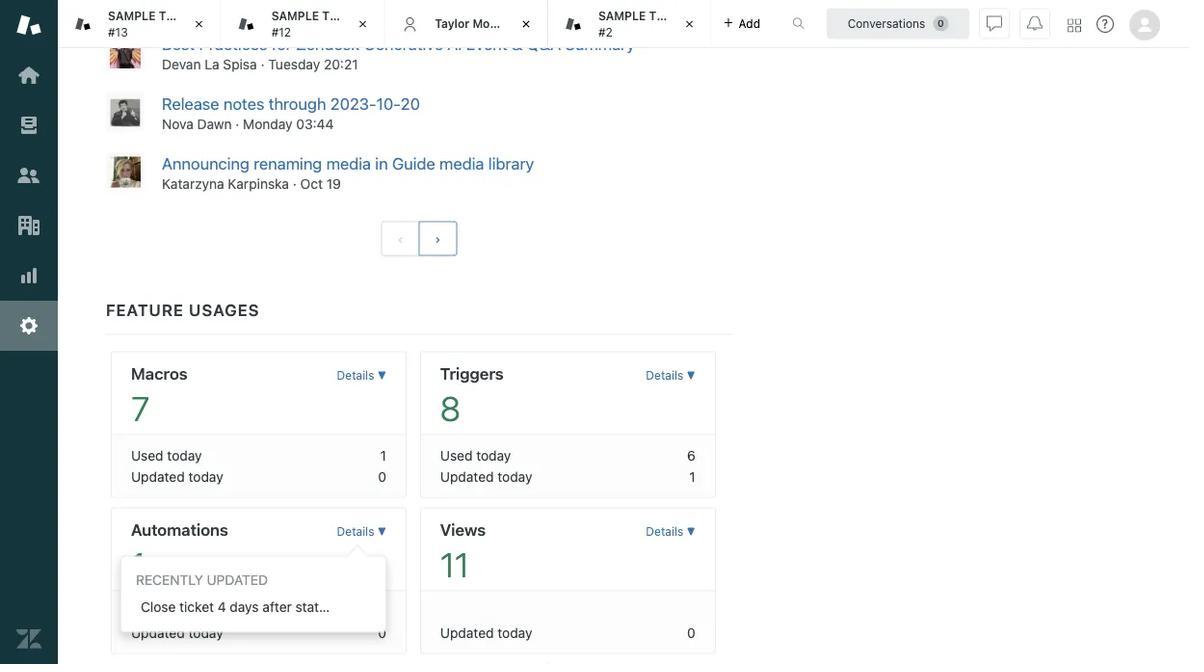 Task type: locate. For each thing, give the bounding box(es) containing it.
03:44
[[296, 116, 334, 132]]

in
[[375, 154, 388, 173]]

2 horizontal spatial 1
[[690, 469, 696, 485]]

updated today for 11
[[440, 625, 533, 641]]

1 for used today
[[381, 448, 387, 464]]

20
[[401, 94, 420, 114]]

▼ left triggers
[[378, 369, 387, 383]]

#12
[[272, 25, 291, 39]]

0 horizontal spatial 1
[[131, 545, 146, 585]]

updated up automations
[[131, 469, 185, 485]]

▼ for 8
[[687, 369, 696, 383]]

&
[[512, 35, 523, 54]]

1 vertical spatial 1
[[690, 469, 696, 485]]

ticket
[[180, 599, 214, 615]]

0
[[378, 469, 387, 485], [378, 604, 387, 620], [378, 625, 387, 641], [688, 625, 696, 641]]

updated down close
[[131, 625, 185, 641]]

1 inside automations 1
[[131, 545, 146, 585]]

automations
[[131, 520, 228, 539]]

used down 7 at the bottom
[[131, 448, 164, 464]]

#12 tab
[[221, 0, 385, 48]]

used down 8
[[440, 448, 473, 464]]

close image up the best
[[190, 14, 209, 34]]

renaming
[[254, 154, 322, 173]]

0 horizontal spatial close image
[[190, 14, 209, 34]]

7
[[131, 388, 150, 429]]

summary
[[566, 35, 635, 54]]

updated today for 8
[[440, 469, 533, 485]]

1 horizontal spatial close image
[[517, 14, 536, 34]]

media right 'guide'
[[440, 154, 485, 173]]

close ticket 4 days after status is set to solved link
[[121, 592, 431, 623]]

main element
[[0, 0, 58, 664]]

views image
[[16, 113, 41, 138]]

solved
[[390, 599, 431, 615]]

updated today up automations
[[131, 469, 223, 485]]

▼ for 11
[[687, 525, 696, 539]]

1 close image from the left
[[190, 14, 209, 34]]

best
[[162, 35, 195, 54]]

19
[[327, 176, 341, 192]]

updated
[[131, 469, 185, 485], [440, 469, 494, 485], [131, 625, 185, 641], [440, 625, 494, 641]]

updated for 11
[[440, 625, 494, 641]]

used today for 8
[[440, 448, 511, 464]]

11
[[440, 545, 470, 585]]

customers image
[[16, 163, 41, 188]]

through
[[269, 94, 326, 114]]

›
[[435, 231, 441, 247]]

for
[[272, 35, 292, 54]]

close image inside taylor moore tab
[[517, 14, 536, 34]]

oct
[[300, 176, 323, 192]]

updated today down close
[[131, 625, 223, 641]]

#2 tab
[[549, 0, 712, 48]]

‹
[[398, 231, 404, 247]]

karpinska
[[228, 176, 289, 192]]

updated up views
[[440, 469, 494, 485]]

1 horizontal spatial 1
[[381, 448, 387, 464]]

0 vertical spatial 1
[[381, 448, 387, 464]]

▼ up to
[[378, 525, 387, 539]]

updated today
[[131, 469, 223, 485], [440, 469, 533, 485], [131, 625, 223, 641], [440, 625, 533, 641]]

details ▼
[[337, 369, 387, 383], [646, 369, 696, 383], [337, 525, 387, 539], [646, 525, 696, 539]]

media
[[327, 154, 371, 173], [440, 154, 485, 173]]

notifications image
[[1028, 16, 1043, 31]]

monday
[[243, 116, 293, 132]]

practices
[[199, 35, 268, 54]]

notes
[[224, 94, 265, 114]]

4
[[218, 599, 226, 615]]

2 horizontal spatial close image
[[680, 14, 700, 34]]

1 horizontal spatial media
[[440, 154, 485, 173]]

1
[[381, 448, 387, 464], [690, 469, 696, 485], [131, 545, 146, 585]]

best practices for zendesk generative ai event & q&a summary
[[162, 35, 635, 54]]

used for 8
[[440, 448, 473, 464]]

views 11
[[440, 520, 486, 585]]

nova
[[162, 116, 194, 132]]

used
[[131, 448, 164, 464], [440, 448, 473, 464], [131, 604, 164, 620]]

used today down recently on the left bottom
[[131, 604, 202, 620]]

details for 11
[[646, 525, 684, 539]]

details for 7
[[337, 369, 375, 383]]

taylor
[[435, 17, 470, 30]]

updated today up views
[[440, 469, 533, 485]]

details
[[337, 369, 375, 383], [646, 369, 684, 383], [337, 525, 375, 539], [646, 525, 684, 539]]

used today
[[131, 448, 202, 464], [440, 448, 511, 464], [131, 604, 202, 620]]

zendesk image
[[16, 627, 41, 652]]

close image inside #2 tab
[[680, 14, 700, 34]]

▼ down 6
[[687, 525, 696, 539]]

updated today down 11
[[440, 625, 533, 641]]

add button
[[712, 0, 772, 47]]

2023-
[[331, 94, 377, 114]]

today
[[167, 448, 202, 464], [477, 448, 511, 464], [189, 469, 223, 485], [498, 469, 533, 485], [167, 604, 202, 620], [189, 625, 223, 641], [498, 625, 533, 641]]

taylor moore
[[435, 17, 509, 30]]

set
[[351, 599, 371, 615]]

la
[[205, 57, 220, 73]]

updated down 11
[[440, 625, 494, 641]]

used today down 7 at the bottom
[[131, 448, 202, 464]]

after
[[263, 599, 292, 615]]

used today down 8
[[440, 448, 511, 464]]

button displays agent's chat status as invisible. image
[[987, 16, 1003, 31]]

0 for automations
[[378, 625, 387, 641]]

updated for 8
[[440, 469, 494, 485]]

2 media from the left
[[440, 154, 485, 173]]

3 close image from the left
[[680, 14, 700, 34]]

close image up the & on the top left of page
[[517, 14, 536, 34]]

updated today for 7
[[131, 469, 223, 485]]

details ▼ for 7
[[337, 369, 387, 383]]

automations 1
[[131, 520, 228, 585]]

2 vertical spatial 1
[[131, 545, 146, 585]]

close ticket 4 days after status is set to solved
[[141, 599, 431, 615]]

used today for 7
[[131, 448, 202, 464]]

close image left add 'popup button' on the right top
[[680, 14, 700, 34]]

0 for 11
[[688, 625, 696, 641]]

close image
[[190, 14, 209, 34], [517, 14, 536, 34], [680, 14, 700, 34]]

katarzyna
[[162, 176, 224, 192]]

feature usages
[[106, 300, 260, 320]]

recently
[[136, 572, 203, 588]]

0 horizontal spatial media
[[327, 154, 371, 173]]

close image inside #13 tab
[[190, 14, 209, 34]]

▼
[[378, 369, 387, 383], [687, 369, 696, 383], [378, 525, 387, 539], [687, 525, 696, 539]]

media up 19
[[327, 154, 371, 173]]

2 close image from the left
[[517, 14, 536, 34]]

▼ up 6
[[687, 369, 696, 383]]

release
[[162, 94, 219, 114]]

recently updated
[[136, 572, 268, 588]]

1 media from the left
[[327, 154, 371, 173]]



Task type: vqa. For each thing, say whether or not it's contained in the screenshot.
Deleted Tickets
no



Task type: describe. For each thing, give the bounding box(es) containing it.
#13
[[108, 25, 128, 39]]

updated for 7
[[131, 469, 185, 485]]

tuesday 20:21
[[268, 57, 358, 73]]

triggers
[[440, 364, 504, 383]]

close image for #13
[[190, 14, 209, 34]]

announcing
[[162, 154, 250, 173]]

library
[[489, 154, 535, 173]]

q&a
[[527, 35, 561, 54]]

days
[[230, 599, 259, 615]]

▼ for 7
[[378, 369, 387, 383]]

reporting image
[[16, 263, 41, 288]]

updated
[[207, 572, 268, 588]]

zendesk support image
[[16, 13, 41, 38]]

tuesday
[[268, 57, 320, 73]]

to
[[374, 599, 387, 615]]

get help image
[[1097, 15, 1115, 33]]

status
[[296, 599, 334, 615]]

usages
[[189, 300, 260, 320]]

devan
[[162, 57, 201, 73]]

guide
[[392, 154, 436, 173]]

close image for #2
[[680, 14, 700, 34]]

dawn
[[197, 116, 232, 132]]

details for 8
[[646, 369, 684, 383]]

nova dawn
[[162, 116, 232, 132]]

updated today for automations
[[131, 625, 223, 641]]

monday 03:44
[[243, 116, 334, 132]]

macros 7
[[131, 364, 188, 429]]

details ▼ for 11
[[646, 525, 696, 539]]

details ▼ for 8
[[646, 369, 696, 383]]

announcing renaming media in guide media library
[[162, 154, 535, 173]]

feature
[[106, 300, 184, 320]]

zendesk products image
[[1068, 19, 1082, 32]]

katarzyna karpinska
[[162, 176, 289, 192]]

‹ button
[[381, 222, 420, 256]]

10-
[[377, 94, 401, 114]]

close image
[[353, 14, 372, 34]]

spisa
[[223, 57, 257, 73]]

used for 7
[[131, 448, 164, 464]]

zendesk
[[296, 35, 360, 54]]

generative
[[364, 35, 444, 54]]

conversations button
[[827, 8, 970, 39]]

8
[[440, 388, 461, 429]]

add
[[739, 17, 761, 30]]

conversations
[[848, 17, 926, 30]]

release notes through 2023-10-20
[[162, 94, 420, 114]]

ai
[[448, 35, 462, 54]]

event
[[466, 35, 508, 54]]

get started image
[[16, 63, 41, 88]]

20:21
[[324, 57, 358, 73]]

#13 tab
[[58, 0, 221, 48]]

triggers 8
[[440, 364, 504, 429]]

oct 19
[[300, 176, 341, 192]]

organizations image
[[16, 213, 41, 238]]

macros
[[131, 364, 188, 383]]

› button
[[419, 222, 457, 256]]

6
[[688, 448, 696, 464]]

taylor moore tab
[[385, 0, 549, 48]]

used down recently on the left bottom
[[131, 604, 164, 620]]

moore
[[473, 17, 509, 30]]

#2
[[599, 25, 613, 39]]

tabs tab list
[[58, 0, 772, 48]]

admin image
[[16, 313, 41, 338]]

is
[[338, 599, 348, 615]]

0 for 7
[[378, 469, 387, 485]]

views
[[440, 520, 486, 539]]

devan la spisa
[[162, 57, 257, 73]]

close
[[141, 599, 176, 615]]

updated for automations
[[131, 625, 185, 641]]

1 for updated today
[[690, 469, 696, 485]]



